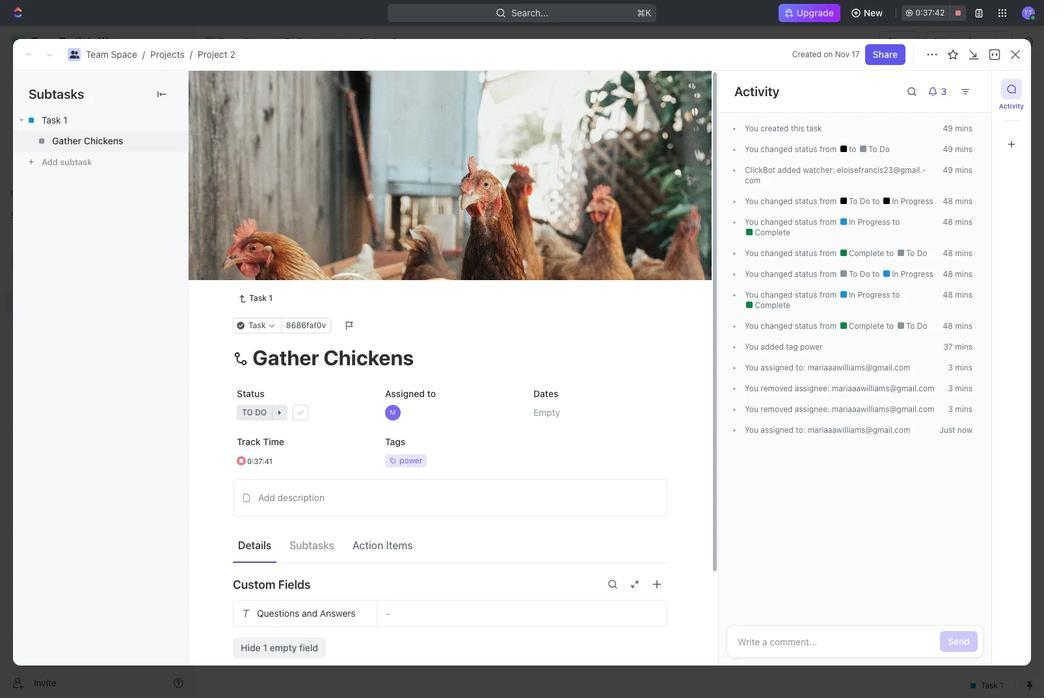 Task type: vqa. For each thing, say whether or not it's contained in the screenshot.
the 'Use' related to Simple
no



Task type: describe. For each thing, give the bounding box(es) containing it.
hide for hide
[[675, 152, 693, 162]]

1 49 from the top
[[943, 124, 953, 133]]

task 2
[[262, 249, 290, 260]]

time
[[263, 437, 284, 448]]

3 mins from the top
[[955, 165, 973, 175]]

nov
[[835, 49, 850, 59]]

added watcher:
[[776, 165, 837, 175]]

5 status from the top
[[795, 269, 818, 279]]

1 button for 2
[[293, 248, 311, 261]]

questions
[[257, 609, 299, 620]]

spaces
[[10, 211, 38, 221]]

custom fields button
[[233, 569, 668, 601]]

created on nov 17
[[792, 49, 860, 59]]

subtasks inside button
[[290, 540, 334, 552]]

1 changed status from from the top
[[759, 144, 839, 154]]

3 from from the top
[[820, 217, 837, 227]]

now
[[958, 426, 973, 435]]

7 status from the top
[[795, 321, 818, 331]]

board link
[[240, 117, 268, 135]]

5 changed from the top
[[761, 269, 793, 279]]

4 from from the top
[[820, 249, 837, 258]]

dashboards link
[[5, 129, 189, 150]]

gather
[[52, 135, 81, 146]]

answers
[[320, 609, 356, 620]]

37
[[944, 342, 953, 352]]

created
[[761, 124, 789, 133]]

11 you from the top
[[745, 384, 759, 394]]

1 48 from the top
[[943, 197, 953, 206]]

4 you from the top
[[745, 217, 759, 227]]

power button
[[381, 450, 519, 473]]

team for team space
[[219, 36, 241, 47]]

reposition
[[538, 259, 584, 270]]

automations button
[[926, 32, 994, 51]]

0 horizontal spatial team space link
[[86, 49, 137, 60]]

2 vertical spatial add task button
[[256, 269, 306, 285]]

add description button
[[238, 488, 663, 509]]

gather chickens
[[52, 135, 123, 146]]

5 48 from the top
[[943, 290, 953, 300]]

share button down new
[[880, 31, 920, 52]]

change
[[600, 259, 633, 270]]

table
[[395, 120, 418, 131]]

power inside tags power
[[400, 456, 423, 466]]

task inside dropdown button
[[249, 321, 266, 331]]

send
[[948, 636, 970, 647]]

created
[[792, 49, 822, 59]]

6 from from the top
[[820, 290, 837, 300]]

share button right 17 on the top of page
[[865, 44, 906, 65]]

2 you from the top
[[745, 144, 759, 154]]

1 status from the top
[[795, 144, 818, 154]]

0 horizontal spatial projects
[[150, 49, 185, 60]]

1 vertical spatial add task
[[350, 183, 384, 193]]

5 mins from the top
[[955, 217, 973, 227]]

2 changed from the top
[[761, 197, 793, 206]]

track
[[237, 437, 261, 448]]

3 changed from the top
[[761, 217, 793, 227]]

49 for changed status from
[[943, 144, 953, 154]]

items
[[386, 540, 413, 552]]

0 vertical spatial subtasks
[[29, 87, 84, 102]]

field
[[299, 643, 318, 654]]

just now
[[940, 426, 973, 435]]

activity inside task sidebar navigation tab list
[[999, 102, 1024, 110]]

add down calendar link
[[350, 183, 365, 193]]

1 changed from the top
[[761, 144, 793, 154]]

eloisefrancis23@gmail.
[[837, 165, 926, 175]]

4 48 from the top
[[943, 269, 953, 279]]

3 3 mins from the top
[[948, 405, 973, 414]]

1 vertical spatial task 1
[[262, 226, 289, 237]]

add subtask
[[42, 157, 92, 167]]

1 from from the top
[[820, 144, 837, 154]]

– button
[[377, 601, 667, 627]]

13 you from the top
[[745, 426, 759, 435]]

m
[[390, 409, 396, 417]]

action items button
[[347, 534, 418, 557]]

3 button
[[923, 81, 955, 102]]

share for share button on the right of 17 on the top of page
[[873, 49, 898, 60]]

tags
[[385, 437, 406, 448]]

questions and answers
[[257, 609, 356, 620]]

8686faf0v button
[[281, 318, 331, 334]]

space for team space / projects / project 2
[[111, 49, 137, 60]]

eloisefrancis23@gmail. com
[[745, 165, 926, 185]]

add task for bottom add task button
[[262, 271, 301, 282]]

6 you from the top
[[745, 269, 759, 279]]

11 mins from the top
[[955, 363, 973, 373]]

10 you from the top
[[745, 363, 759, 373]]

1 inside custom fields element
[[263, 643, 267, 654]]

task button
[[233, 318, 281, 334]]

4 48 mins from the top
[[943, 269, 973, 279]]

0 horizontal spatial projects link
[[150, 49, 185, 60]]

2 vertical spatial task 1
[[249, 294, 273, 303]]

1 49 mins from the top
[[943, 124, 973, 133]]

add up customize at top right
[[950, 83, 968, 94]]

action items
[[353, 540, 413, 552]]

to: for 3 mins
[[796, 363, 806, 373]]

board
[[243, 120, 268, 131]]

customize button
[[917, 117, 983, 135]]

task
[[807, 124, 822, 133]]

upgrade
[[797, 7, 834, 18]]

1 assignee: from the top
[[795, 384, 830, 394]]

7 changed from the top
[[761, 321, 793, 331]]

automations
[[933, 36, 987, 47]]

team space / projects / project 2
[[86, 49, 235, 60]]

2 48 from the top
[[943, 217, 953, 227]]

send button
[[940, 632, 978, 653]]

6 status from the top
[[795, 290, 818, 300]]

upgrade link
[[779, 4, 841, 22]]

dashboards
[[31, 134, 82, 145]]

docs link
[[5, 107, 189, 128]]

49 for added watcher:
[[943, 165, 953, 175]]

0 vertical spatial projects
[[297, 36, 332, 47]]

1 horizontal spatial user group image
[[207, 38, 215, 45]]

0:37:42 for 0:37:42 dropdown button
[[247, 457, 274, 466]]

home link
[[5, 63, 189, 84]]

change cover button
[[592, 255, 667, 275]]

hide for hide 1 empty field
[[241, 643, 261, 654]]

9 you from the top
[[745, 342, 759, 352]]

1 vertical spatial project 2
[[226, 77, 303, 99]]

1 vertical spatial added
[[761, 342, 784, 352]]

10 mins from the top
[[955, 342, 973, 352]]

1 vertical spatial add task button
[[334, 181, 389, 197]]

change cover button
[[592, 255, 667, 275]]

on
[[824, 49, 833, 59]]

7 mins from the top
[[955, 269, 973, 279]]

docs
[[31, 112, 53, 123]]

7 from from the top
[[820, 321, 837, 331]]

add description
[[258, 493, 325, 504]]

activity inside task sidebar content "section"
[[735, 84, 780, 99]]

–
[[385, 609, 390, 619]]

2 from from the top
[[820, 197, 837, 206]]

add subtask button
[[13, 152, 188, 172]]

task sidebar navigation tab list
[[998, 79, 1026, 155]]

8686faf0v
[[286, 321, 326, 331]]

dates
[[534, 389, 559, 400]]

tt button
[[1018, 3, 1039, 23]]

2 removed from the top
[[761, 405, 793, 414]]

chickens
[[84, 135, 123, 146]]

and
[[302, 609, 318, 620]]

clickbot
[[745, 165, 776, 175]]

add down task 2
[[262, 271, 279, 282]]

add left description
[[258, 493, 275, 504]]

0:37:42 button
[[233, 450, 371, 473]]

0 vertical spatial add task button
[[943, 79, 998, 100]]

list link
[[290, 117, 308, 135]]

space for team space
[[244, 36, 270, 47]]

new button
[[846, 3, 891, 23]]

com
[[745, 165, 926, 185]]

12 mins from the top
[[955, 384, 973, 394]]

4 mins from the top
[[955, 197, 973, 206]]

1 vertical spatial task 1 link
[[233, 291, 278, 307]]

task sidebar content section
[[716, 71, 992, 666]]

gantt
[[442, 120, 466, 131]]

details
[[238, 540, 271, 552]]



Task type: locate. For each thing, give the bounding box(es) containing it.
share down new button
[[888, 36, 913, 47]]

space
[[244, 36, 270, 47], [111, 49, 137, 60]]

0 vertical spatial task 1
[[42, 115, 67, 126]]

customize
[[934, 120, 979, 131]]

0 horizontal spatial task 1 link
[[13, 110, 188, 131]]

add task
[[950, 83, 990, 94], [350, 183, 384, 193], [262, 271, 301, 282]]

1 you from the top
[[745, 124, 759, 133]]

custom fields
[[233, 578, 311, 592]]

2 changed status from from the top
[[759, 197, 839, 206]]

0 horizontal spatial 0:37:42
[[247, 457, 274, 466]]

3 you from the top
[[745, 197, 759, 206]]

1 horizontal spatial team space link
[[202, 34, 273, 49]]

1 horizontal spatial space
[[244, 36, 270, 47]]

2 status from the top
[[795, 197, 818, 206]]

6 changed status from from the top
[[759, 290, 839, 300]]

7 changed status from from the top
[[759, 321, 839, 331]]

1 vertical spatial activity
[[999, 102, 1024, 110]]

1 vertical spatial user group image
[[69, 51, 79, 59]]

7 you from the top
[[745, 290, 759, 300]]

add task for add task button to the top
[[950, 83, 990, 94]]

subtask
[[60, 157, 92, 167]]

task 1 up dashboards
[[42, 115, 67, 126]]

team
[[219, 36, 241, 47], [86, 49, 109, 60]]

tree
[[5, 226, 189, 402]]

fields
[[278, 578, 311, 592]]

action
[[353, 540, 383, 552]]

user group image up home link
[[69, 51, 79, 59]]

0 horizontal spatial power
[[400, 456, 423, 466]]

1 removed from the top
[[761, 384, 793, 394]]

cover
[[635, 259, 659, 270]]

1 horizontal spatial project 2 link
[[343, 34, 401, 49]]

3 48 from the top
[[943, 249, 953, 258]]

/
[[276, 36, 278, 47], [337, 36, 340, 47], [142, 49, 145, 60], [190, 49, 193, 60]]

4 changed status from from the top
[[759, 249, 839, 258]]

inbox
[[31, 90, 54, 101]]

0 vertical spatial activity
[[735, 84, 780, 99]]

gather chickens link
[[13, 131, 188, 152]]

1 horizontal spatial task 1 link
[[233, 291, 278, 307]]

power down tags on the bottom left of page
[[400, 456, 423, 466]]

assignees
[[542, 152, 581, 162]]

0 horizontal spatial add task
[[262, 271, 301, 282]]

0 horizontal spatial hide
[[241, 643, 261, 654]]

you assigned to: mariaaawilliams@gmail.com for just now
[[745, 426, 911, 435]]

add task down calendar
[[350, 183, 384, 193]]

8 you from the top
[[745, 321, 759, 331]]

6 48 mins from the top
[[943, 321, 973, 331]]

0 vertical spatial 49 mins
[[943, 124, 973, 133]]

1 button
[[291, 225, 309, 238], [293, 248, 311, 261]]

1 vertical spatial 0:37:42
[[247, 457, 274, 466]]

4 changed from the top
[[761, 249, 793, 258]]

2 horizontal spatial add task
[[950, 83, 990, 94]]

9 mins from the top
[[955, 321, 973, 331]]

0 vertical spatial space
[[244, 36, 270, 47]]

49 mins for changed status from
[[943, 144, 973, 154]]

2 vertical spatial project
[[226, 77, 284, 99]]

inbox link
[[5, 85, 189, 106]]

calendar
[[332, 120, 371, 131]]

2 3 mins from the top
[[948, 384, 973, 394]]

1 vertical spatial space
[[111, 49, 137, 60]]

user group image left team space
[[207, 38, 215, 45]]

0:37:42 button
[[902, 5, 966, 21]]

1 horizontal spatial add task button
[[334, 181, 389, 197]]

add down dashboards
[[42, 157, 58, 167]]

2 assignee: from the top
[[795, 405, 830, 414]]

1 vertical spatial assigned
[[761, 426, 794, 435]]

share right 17 on the top of page
[[873, 49, 898, 60]]

1 you assigned to: mariaaawilliams@gmail.com from the top
[[745, 363, 911, 373]]

Search tasks... text field
[[882, 148, 1012, 167]]

0 vertical spatial project 2
[[359, 36, 398, 47]]

user group image
[[13, 255, 23, 263]]

description
[[278, 493, 325, 504]]

0 vertical spatial assigned
[[761, 363, 794, 373]]

1 vertical spatial team
[[86, 49, 109, 60]]

3
[[941, 86, 947, 97], [948, 363, 953, 373], [948, 384, 953, 394], [948, 405, 953, 414]]

gantt link
[[439, 117, 466, 135]]

details button
[[233, 534, 277, 557]]

0 vertical spatial power
[[800, 342, 823, 352]]

1 vertical spatial subtasks
[[290, 540, 334, 552]]

empty button
[[530, 402, 668, 425]]

task 1 link up task dropdown button
[[233, 291, 278, 307]]

power
[[800, 342, 823, 352], [400, 456, 423, 466]]

user group image
[[207, 38, 215, 45], [69, 51, 79, 59]]

1 horizontal spatial hide
[[675, 152, 693, 162]]

add task down task 2
[[262, 271, 301, 282]]

0 vertical spatial 49
[[943, 124, 953, 133]]

6 48 from the top
[[943, 321, 953, 331]]

2 vertical spatial 3 mins
[[948, 405, 973, 414]]

0 horizontal spatial team
[[86, 49, 109, 60]]

48
[[943, 197, 953, 206], [943, 217, 953, 227], [943, 249, 953, 258], [943, 269, 953, 279], [943, 290, 953, 300], [943, 321, 953, 331]]

assigned for just now
[[761, 426, 794, 435]]

0 vertical spatial task 1 link
[[13, 110, 188, 131]]

6 mins from the top
[[955, 249, 973, 258]]

0 horizontal spatial user group image
[[69, 51, 79, 59]]

track time
[[237, 437, 284, 448]]

favorites
[[10, 189, 45, 198]]

1 horizontal spatial subtasks
[[290, 540, 334, 552]]

power right tag
[[800, 342, 823, 352]]

1 horizontal spatial project 2
[[359, 36, 398, 47]]

task 1 up task dropdown button
[[249, 294, 273, 303]]

1 48 mins from the top
[[943, 197, 973, 206]]

2 to: from the top
[[796, 426, 806, 435]]

2 vertical spatial add task
[[262, 271, 301, 282]]

2 mins from the top
[[955, 144, 973, 154]]

0 vertical spatial to:
[[796, 363, 806, 373]]

0 horizontal spatial project 2 link
[[198, 49, 235, 60]]

do inside dropdown button
[[255, 408, 267, 418]]

0 horizontal spatial activity
[[735, 84, 780, 99]]

0 vertical spatial you assigned to: mariaaawilliams@gmail.com
[[745, 363, 911, 373]]

0 vertical spatial add task
[[950, 83, 990, 94]]

search...
[[511, 7, 549, 18]]

home
[[31, 68, 56, 79]]

add task button down calendar link
[[334, 181, 389, 197]]

projects
[[297, 36, 332, 47], [150, 49, 185, 60]]

1 vertical spatial you removed assignee: mariaaawilliams@gmail.com
[[745, 405, 935, 414]]

2 assigned from the top
[[761, 426, 794, 435]]

favorites button
[[5, 186, 50, 202]]

added right clickbot
[[778, 165, 801, 175]]

8 mins from the top
[[955, 290, 973, 300]]

removed
[[761, 384, 793, 394], [761, 405, 793, 414]]

1 horizontal spatial projects
[[297, 36, 332, 47]]

power inside task sidebar content "section"
[[800, 342, 823, 352]]

1 mins from the top
[[955, 124, 973, 133]]

add task button up customize at top right
[[943, 79, 998, 100]]

watcher:
[[803, 165, 835, 175]]

0 horizontal spatial space
[[111, 49, 137, 60]]

5 changed status from from the top
[[759, 269, 839, 279]]

0 vertical spatial user group image
[[207, 38, 215, 45]]

2 49 from the top
[[943, 144, 953, 154]]

0 vertical spatial you removed assignee: mariaaawilliams@gmail.com
[[745, 384, 935, 394]]

0 vertical spatial team
[[219, 36, 241, 47]]

empty
[[534, 407, 560, 419]]

to:
[[796, 363, 806, 373], [796, 426, 806, 435]]

hide inside custom fields element
[[241, 643, 261, 654]]

1 3 mins from the top
[[948, 363, 973, 373]]

1 vertical spatial 3 mins
[[948, 384, 973, 394]]

1 horizontal spatial activity
[[999, 102, 1024, 110]]

0 vertical spatial removed
[[761, 384, 793, 394]]

progress
[[252, 183, 294, 193], [901, 197, 934, 206], [858, 217, 891, 227], [901, 269, 934, 279], [858, 290, 891, 300]]

you created this task
[[745, 124, 822, 133]]

3 49 mins from the top
[[943, 165, 973, 175]]

2 you removed assignee: mariaaawilliams@gmail.com from the top
[[745, 405, 935, 414]]

0 vertical spatial 3 mins
[[948, 363, 973, 373]]

hide button
[[670, 150, 698, 165]]

49 mins for added watcher:
[[943, 165, 973, 175]]

0 vertical spatial share
[[888, 36, 913, 47]]

5 48 mins from the top
[[943, 290, 973, 300]]

list
[[292, 120, 308, 131]]

sidebar navigation
[[0, 26, 195, 699]]

to do inside to do dropdown button
[[242, 408, 267, 418]]

to inside to do dropdown button
[[242, 408, 253, 418]]

changed status from
[[759, 144, 839, 154], [759, 197, 839, 206], [759, 217, 839, 227], [759, 249, 839, 258], [759, 269, 839, 279], [759, 290, 839, 300], [759, 321, 839, 331]]

1 vertical spatial you assigned to: mariaaawilliams@gmail.com
[[745, 426, 911, 435]]

add task up customize at top right
[[950, 83, 990, 94]]

0:37:42 down track time
[[247, 457, 274, 466]]

subtasks up fields
[[290, 540, 334, 552]]

0 horizontal spatial project 2
[[226, 77, 303, 99]]

task 1 link up chickens
[[13, 110, 188, 131]]

subtasks down home
[[29, 87, 84, 102]]

mariaaawilliams@gmail.com
[[808, 363, 911, 373], [832, 384, 935, 394], [832, 405, 935, 414], [808, 426, 911, 435]]

1 vertical spatial 49
[[943, 144, 953, 154]]

5 from from the top
[[820, 269, 837, 279]]

0:37:42
[[916, 8, 945, 18], [247, 457, 274, 466]]

change cover
[[600, 259, 659, 270]]

tree inside sidebar navigation
[[5, 226, 189, 402]]

1 vertical spatial removed
[[761, 405, 793, 414]]

team for team space / projects / project 2
[[86, 49, 109, 60]]

4 status from the top
[[795, 249, 818, 258]]

tag
[[786, 342, 798, 352]]

2 vertical spatial 49 mins
[[943, 165, 973, 175]]

1 horizontal spatial 0:37:42
[[916, 8, 945, 18]]

0 vertical spatial 1 button
[[291, 225, 309, 238]]

1 vertical spatial project
[[198, 49, 228, 60]]

1 horizontal spatial power
[[800, 342, 823, 352]]

to do
[[866, 144, 890, 154], [847, 197, 873, 206], [904, 249, 928, 258], [847, 269, 873, 279], [904, 321, 928, 331], [242, 408, 267, 418]]

just
[[940, 426, 956, 435]]

added left tag
[[761, 342, 784, 352]]

2 vertical spatial 49
[[943, 165, 953, 175]]

table link
[[392, 117, 418, 135]]

assigned for 3 mins
[[761, 363, 794, 373]]

1 horizontal spatial add task
[[350, 183, 384, 193]]

2 you assigned to: mariaaawilliams@gmail.com from the top
[[745, 426, 911, 435]]

1 horizontal spatial team
[[219, 36, 241, 47]]

0 horizontal spatial add task button
[[256, 269, 306, 285]]

2 horizontal spatial add task button
[[943, 79, 998, 100]]

0:37:42 for 0:37:42 button at top
[[916, 8, 945, 18]]

13 mins from the top
[[955, 405, 973, 414]]

new
[[864, 7, 883, 18]]

reposition button
[[530, 255, 592, 275]]

custom
[[233, 578, 276, 592]]

to: for just now
[[796, 426, 806, 435]]

1 vertical spatial assignee:
[[795, 405, 830, 414]]

Edit task name text field
[[233, 346, 668, 370]]

from
[[820, 144, 837, 154], [820, 197, 837, 206], [820, 217, 837, 227], [820, 249, 837, 258], [820, 269, 837, 279], [820, 290, 837, 300], [820, 321, 837, 331]]

1 button for 1
[[291, 225, 309, 238]]

1 vertical spatial projects
[[150, 49, 185, 60]]

status
[[795, 144, 818, 154], [795, 197, 818, 206], [795, 217, 818, 227], [795, 249, 818, 258], [795, 269, 818, 279], [795, 290, 818, 300], [795, 321, 818, 331]]

3 status from the top
[[795, 217, 818, 227]]

1 vertical spatial 49 mins
[[943, 144, 973, 154]]

17
[[852, 49, 860, 59]]

this
[[791, 124, 805, 133]]

3 changed status from from the top
[[759, 217, 839, 227]]

you added tag power
[[745, 342, 823, 352]]

calendar link
[[329, 117, 371, 135]]

0 vertical spatial added
[[778, 165, 801, 175]]

share
[[888, 36, 913, 47], [873, 49, 898, 60]]

37 mins
[[944, 342, 973, 352]]

3 49 from the top
[[943, 165, 953, 175]]

0:37:42 inside button
[[916, 8, 945, 18]]

1 vertical spatial power
[[400, 456, 423, 466]]

1 vertical spatial hide
[[241, 643, 261, 654]]

2 49 mins from the top
[[943, 144, 973, 154]]

changed
[[761, 144, 793, 154], [761, 197, 793, 206], [761, 217, 793, 227], [761, 249, 793, 258], [761, 269, 793, 279], [761, 290, 793, 300], [761, 321, 793, 331]]

3 inside dropdown button
[[941, 86, 947, 97]]

hide 1 empty field
[[241, 643, 318, 654]]

12 you from the top
[[745, 405, 759, 414]]

3 48 mins from the top
[[943, 249, 973, 258]]

0 vertical spatial 0:37:42
[[916, 8, 945, 18]]

5 you from the top
[[745, 249, 759, 258]]

projects link
[[281, 34, 335, 49], [150, 49, 185, 60]]

added
[[778, 165, 801, 175], [761, 342, 784, 352]]

project
[[359, 36, 390, 47], [198, 49, 228, 60], [226, 77, 284, 99]]

task
[[970, 83, 990, 94], [42, 115, 61, 126], [367, 183, 384, 193], [262, 226, 282, 237], [262, 249, 282, 260], [281, 271, 301, 282], [249, 294, 267, 303], [249, 321, 266, 331]]

0 horizontal spatial subtasks
[[29, 87, 84, 102]]

0:37:42 up the automations
[[916, 8, 945, 18]]

invite
[[34, 678, 56, 689]]

0 vertical spatial hide
[[675, 152, 693, 162]]

0 vertical spatial assignee:
[[795, 384, 830, 394]]

custom fields element
[[233, 601, 668, 659]]

1 vertical spatial to:
[[796, 426, 806, 435]]

1 you removed assignee: mariaaawilliams@gmail.com from the top
[[745, 384, 935, 394]]

add task button down task 2
[[256, 269, 306, 285]]

1 vertical spatial 1 button
[[293, 248, 311, 261]]

2 48 mins from the top
[[943, 217, 973, 227]]

share for share button below new
[[888, 36, 913, 47]]

assignee:
[[795, 384, 830, 394], [795, 405, 830, 414]]

project 2 link
[[343, 34, 401, 49], [198, 49, 235, 60]]

assigned
[[761, 363, 794, 373], [761, 426, 794, 435]]

49 mins
[[943, 124, 973, 133], [943, 144, 973, 154], [943, 165, 973, 175]]

1 assigned from the top
[[761, 363, 794, 373]]

1 to: from the top
[[796, 363, 806, 373]]

task 1 up task 2
[[262, 226, 289, 237]]

0 vertical spatial project
[[359, 36, 390, 47]]

you assigned to: mariaaawilliams@gmail.com for 3 mins
[[745, 363, 911, 373]]

6 changed from the top
[[761, 290, 793, 300]]

0:37:42 inside dropdown button
[[247, 457, 274, 466]]

hide inside button
[[675, 152, 693, 162]]

tt
[[1025, 9, 1033, 16]]

1 vertical spatial share
[[873, 49, 898, 60]]

1 horizontal spatial projects link
[[281, 34, 335, 49]]



